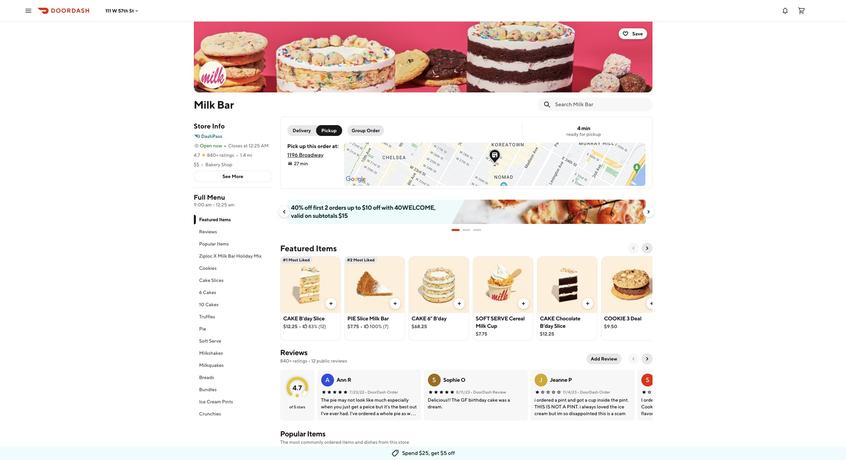 Task type: vqa. For each thing, say whether or not it's contained in the screenshot.
Popular related to Popular Items The most commonly ordered items and dishes from this store
yes



Task type: describe. For each thing, give the bounding box(es) containing it.
Delivery radio
[[287, 125, 320, 136]]

#2
[[347, 258, 353, 263]]

dishes
[[364, 440, 378, 446]]

review inside 'button'
[[601, 357, 617, 362]]

closes
[[228, 143, 242, 149]]

0 horizontal spatial $7.75
[[347, 324, 359, 330]]

2 horizontal spatial off
[[448, 451, 455, 457]]

on
[[305, 212, 312, 220]]

2 s from the left
[[646, 377, 649, 384]]

0 vertical spatial $12.25
[[283, 324, 298, 330]]

cake chocolate b'day slice image
[[537, 257, 597, 313]]

of
[[289, 405, 293, 410]]

milk up the 'store'
[[194, 98, 215, 111]]

at:
[[332, 143, 339, 150]]

ratings inside 'reviews 840+ ratings • 12 public reviews'
[[293, 359, 307, 364]]

add review button
[[587, 354, 621, 365]]

100% (7)
[[370, 324, 389, 330]]

pie
[[199, 327, 206, 332]]

to
[[355, 204, 361, 211]]

add item to cart image for pie slice milk bar
[[392, 301, 398, 307]]

11/4/23
[[563, 390, 577, 395]]

soft
[[199, 339, 208, 344]]

0 items, open order cart image
[[797, 7, 806, 15]]

1 vertical spatial cake b'day slice image
[[411, 452, 464, 461]]

items
[[342, 440, 354, 446]]

shop
[[221, 162, 232, 168]]

slices
[[211, 278, 224, 283]]

reviews for reviews 840+ ratings • 12 public reviews
[[280, 349, 307, 357]]

from
[[379, 440, 389, 446]]

4
[[577, 125, 580, 132]]

cookie 3 deal image
[[601, 257, 661, 313]]

$9.50
[[604, 324, 617, 330]]

p
[[568, 377, 572, 384]]

add item to cart image for cake chocolate b'day slice
[[585, 301, 590, 307]]

public
[[317, 359, 330, 364]]

$$ • bakery shop
[[194, 162, 232, 168]]

subtotals
[[313, 212, 337, 220]]

1 vertical spatial 4.7
[[293, 384, 302, 392]]

1 am from the left
[[205, 202, 212, 208]]

pie slice milk bar
[[347, 316, 389, 322]]

• down cake b'day slice
[[299, 324, 301, 330]]

milk inside soft serve cereal milk cup $7.75
[[476, 323, 486, 330]]

3 add item to cart image from the left
[[649, 301, 654, 307]]

milkquakes button
[[194, 360, 272, 372]]

items inside popular items the most commonly ordered items and dishes from this store
[[307, 430, 325, 439]]

popular for popular items the most commonly ordered items and dishes from this store
[[280, 430, 306, 439]]

0 vertical spatial ratings
[[219, 153, 234, 158]]

order inside group order button
[[367, 128, 380, 133]]

• doordash order for a
[[365, 390, 398, 395]]

popular items
[[199, 242, 229, 247]]

1 horizontal spatial 12:25
[[249, 143, 260, 149]]

0 horizontal spatial slice
[[313, 316, 325, 322]]

spend $25, get $5 off
[[402, 451, 455, 457]]

1 horizontal spatial featured items
[[280, 244, 337, 253]]

order methods option group
[[287, 125, 342, 136]]

pick
[[287, 143, 298, 150]]

featured inside heading
[[280, 244, 314, 253]]

soft
[[476, 316, 490, 322]]

0 horizontal spatial cake b'day slice image
[[281, 257, 340, 313]]

-
[[213, 202, 215, 208]]

featured items heading
[[280, 243, 337, 254]]

group order
[[352, 128, 380, 133]]

group
[[352, 128, 366, 133]]

crunchies
[[199, 412, 221, 417]]

ziploc x milk bar holiday mix button
[[194, 250, 272, 262]]

ice cream pints button
[[194, 396, 272, 408]]

bundles
[[199, 387, 217, 393]]

1.4
[[240, 153, 246, 158]]

10 cakes
[[199, 302, 219, 308]]

$7.75 inside soft serve cereal milk cup $7.75
[[476, 332, 487, 337]]

#2 most liked
[[347, 258, 375, 263]]

doordash for s
[[473, 390, 492, 395]]

111
[[105, 8, 111, 13]]

$25,
[[419, 451, 430, 457]]

6 cakes
[[199, 290, 216, 296]]

items up reviews button
[[219, 217, 231, 223]]

• down 'pie slice milk bar'
[[360, 324, 362, 330]]

milk bar
[[194, 98, 234, 111]]

0 horizontal spatial b'day
[[299, 316, 312, 322]]

add item to cart image for cake 6" b'day
[[456, 301, 462, 307]]

• doordash order for j
[[577, 390, 610, 395]]

doordash for j
[[580, 390, 598, 395]]

valid
[[291, 212, 304, 220]]

see more button
[[194, 171, 272, 182]]

broadway
[[299, 152, 324, 158]]

6
[[199, 290, 202, 296]]

cake slices
[[199, 278, 224, 283]]

items inside heading
[[316, 244, 337, 253]]

cake for cake 6" b'day $68.25
[[412, 316, 426, 322]]

reviews for reviews
[[199, 229, 217, 235]]

• left 1.4
[[236, 153, 238, 158]]

12:25 inside the full menu 9:00 am - 12:25 am
[[216, 202, 227, 208]]

most for cake
[[288, 258, 298, 263]]

100%
[[370, 324, 382, 330]]

milk up 100%
[[369, 316, 380, 322]]

doordash for a
[[368, 390, 386, 395]]

bar for ziploc
[[228, 254, 235, 259]]

1 horizontal spatial slice
[[357, 316, 368, 322]]

a
[[325, 377, 330, 384]]

x
[[213, 254, 217, 259]]

this inside pick up this order at: 1196 broadway
[[307, 143, 316, 150]]

min for 27
[[300, 161, 308, 167]]

open menu image
[[24, 7, 32, 15]]

breads
[[199, 375, 214, 381]]

soft serve
[[199, 339, 221, 344]]

27
[[294, 161, 299, 167]]

pie slice milk bar image
[[345, 257, 404, 313]]

of 5 stars
[[289, 405, 305, 410]]

ice
[[199, 400, 206, 405]]

see more
[[222, 174, 243, 179]]

0 horizontal spatial 4.7
[[194, 153, 200, 158]]

mi
[[247, 153, 252, 158]]

5
[[294, 405, 296, 410]]

1 vertical spatial next button of carousel image
[[644, 246, 650, 251]]

12
[[311, 359, 316, 364]]

• doordash review
[[471, 390, 506, 395]]

cake 6" b'day image
[[409, 257, 469, 313]]

previous image
[[631, 357, 636, 362]]

2 am from the left
[[228, 202, 235, 208]]

holiday
[[236, 254, 253, 259]]

jeanne
[[550, 377, 567, 384]]

Item Search search field
[[555, 101, 647, 108]]

0 vertical spatial featured items
[[199, 217, 231, 223]]

reviews button
[[194, 226, 272, 238]]

$12.25 inside cake chocolate b'day slice $12.25
[[540, 332, 554, 337]]

40% off first 2 orders up to $10 off with 40welcome, valid on subtotals $15
[[291, 204, 436, 220]]

• right '11/4/23'
[[577, 390, 579, 395]]

pickup
[[587, 132, 601, 137]]

ice cream pints
[[199, 400, 233, 405]]

$10
[[362, 204, 372, 211]]

sophie
[[443, 377, 460, 384]]

at
[[243, 143, 248, 149]]

cake b'day slice
[[283, 316, 325, 322]]

most
[[289, 440, 300, 446]]

slice inside cake chocolate b'day slice $12.25
[[554, 323, 566, 330]]

$5
[[440, 451, 447, 457]]

cake for cake b'day slice
[[283, 316, 298, 322]]

r
[[347, 377, 351, 384]]



Task type: locate. For each thing, give the bounding box(es) containing it.
0 vertical spatial cake b'day slice image
[[281, 257, 340, 313]]

2 most from the left
[[353, 258, 363, 263]]

57th
[[118, 8, 128, 13]]

b'day for cake 6" b'day
[[433, 316, 447, 322]]

featured up #1 most liked
[[280, 244, 314, 253]]

up inside 40% off first 2 orders up to $10 off with 40welcome, valid on subtotals $15
[[347, 204, 354, 211]]

2 cake from the left
[[412, 316, 426, 322]]

3 cake from the left
[[540, 316, 555, 322]]

1 vertical spatial popular
[[280, 430, 306, 439]]

milk right "x"
[[218, 254, 227, 259]]

get
[[431, 451, 439, 457]]

0 horizontal spatial min
[[300, 161, 308, 167]]

this inside popular items the most commonly ordered items and dishes from this store
[[390, 440, 397, 446]]

8/11/23
[[456, 390, 470, 395]]

1 vertical spatial cakes
[[205, 302, 219, 308]]

see
[[222, 174, 231, 179]]

1 vertical spatial this
[[390, 440, 397, 446]]

1 vertical spatial featured items
[[280, 244, 337, 253]]

milkshakes button
[[194, 348, 272, 360]]

doordash right 7/23/22
[[368, 390, 386, 395]]

b'day
[[299, 316, 312, 322], [433, 316, 447, 322], [540, 323, 553, 330]]

$7.75 down cup
[[476, 332, 487, 337]]

• doordash order right 7/23/22
[[365, 390, 398, 395]]

(7)
[[383, 324, 389, 330]]

3 doordash from the left
[[580, 390, 598, 395]]

bar for pie
[[381, 316, 389, 322]]

1 horizontal spatial add item to cart image
[[392, 301, 398, 307]]

open now
[[200, 143, 222, 149]]

0 horizontal spatial featured
[[199, 217, 218, 223]]

0 horizontal spatial 840+
[[207, 153, 218, 158]]

order
[[317, 143, 331, 150]]

most right #1
[[288, 258, 298, 263]]

add item to cart image for cake b'day slice
[[328, 301, 334, 307]]

s left sophie
[[432, 377, 436, 384]]

milk inside button
[[218, 254, 227, 259]]

0 horizontal spatial • doordash order
[[365, 390, 398, 395]]

0 vertical spatial $7.75
[[347, 324, 359, 330]]

cakes for 10 cakes
[[205, 302, 219, 308]]

crunchies button
[[194, 408, 272, 421]]

1 horizontal spatial review
[[601, 357, 617, 362]]

breads button
[[194, 372, 272, 384]]

soft serve cereal milk cup image
[[473, 257, 533, 313]]

info
[[212, 122, 225, 130]]

0 horizontal spatial add item to cart image
[[456, 301, 462, 307]]

milk down soft on the bottom of the page
[[476, 323, 486, 330]]

this up broadway
[[307, 143, 316, 150]]

popular items the most commonly ordered items and dishes from this store
[[280, 430, 409, 446]]

2 add item to cart image from the left
[[521, 301, 526, 307]]

cake for cake chocolate b'day slice $12.25
[[540, 316, 555, 322]]

next button of carousel image
[[646, 209, 651, 215], [644, 246, 650, 251]]

1 s from the left
[[432, 377, 436, 384]]

review
[[601, 357, 617, 362], [493, 390, 506, 395]]

840+ down reviews link on the bottom of the page
[[280, 359, 292, 364]]

1 horizontal spatial reviews
[[280, 349, 307, 357]]

0 vertical spatial 12:25
[[249, 143, 260, 149]]

slice down chocolate
[[554, 323, 566, 330]]

ordered
[[324, 440, 341, 446]]

1 horizontal spatial up
[[347, 204, 354, 211]]

1 horizontal spatial $12.25
[[540, 332, 554, 337]]

$7.75
[[347, 324, 359, 330], [476, 332, 487, 337]]

• closes at 12:25 am
[[224, 143, 269, 149]]

doordash
[[368, 390, 386, 395], [473, 390, 492, 395], [580, 390, 598, 395]]

0 horizontal spatial s
[[432, 377, 436, 384]]

0 horizontal spatial cake
[[283, 316, 298, 322]]

off right the $5
[[448, 451, 455, 457]]

1 vertical spatial up
[[347, 204, 354, 211]]

0 horizontal spatial review
[[493, 390, 506, 395]]

am right - on the top of the page
[[228, 202, 235, 208]]

6 cakes button
[[194, 287, 272, 299]]

1 horizontal spatial ratings
[[293, 359, 307, 364]]

powered by google image
[[346, 176, 366, 183]]

ready
[[567, 132, 579, 137]]

up left to
[[347, 204, 354, 211]]

b'day inside cake chocolate b'day slice $12.25
[[540, 323, 553, 330]]

b'day inside "cake 6" b'day $68.25"
[[433, 316, 447, 322]]

2 horizontal spatial b'day
[[540, 323, 553, 330]]

most right #2
[[353, 258, 363, 263]]

cake inside cake chocolate b'day slice $12.25
[[540, 316, 555, 322]]

notification bell image
[[781, 7, 789, 15]]

items inside button
[[217, 242, 229, 247]]

4.7 up the of 5 stars
[[293, 384, 302, 392]]

1 horizontal spatial s
[[646, 377, 649, 384]]

popular up ziploc
[[199, 242, 216, 247]]

• right 7/23/22
[[365, 390, 367, 395]]

1 horizontal spatial min
[[581, 125, 590, 132]]

cereal
[[509, 316, 525, 322]]

cakes right 6 on the bottom left
[[203, 290, 216, 296]]

$7.75 down pie
[[347, 324, 359, 330]]

1 horizontal spatial off
[[373, 204, 380, 211]]

items up commonly
[[307, 430, 325, 439]]

1 vertical spatial review
[[493, 390, 506, 395]]

featured items up #1 most liked
[[280, 244, 337, 253]]

9:00
[[194, 202, 204, 208]]

2 horizontal spatial order
[[599, 390, 610, 395]]

bar inside ziploc x milk bar holiday mix button
[[228, 254, 235, 259]]

cup
[[487, 323, 497, 330]]

cake slices button
[[194, 275, 272, 287]]

items up ziploc x milk bar holiday mix
[[217, 242, 229, 247]]

12:25 right - on the top of the page
[[216, 202, 227, 208]]

popular items button
[[194, 238, 272, 250]]

1 horizontal spatial this
[[390, 440, 397, 446]]

2 horizontal spatial slice
[[554, 323, 566, 330]]

off
[[305, 204, 312, 211], [373, 204, 380, 211], [448, 451, 455, 457]]

featured
[[199, 217, 218, 223], [280, 244, 314, 253]]

cookie 3 deal $9.50
[[604, 316, 641, 330]]

ratings down reviews link on the bottom of the page
[[293, 359, 307, 364]]

ratings up shop on the left top of the page
[[219, 153, 234, 158]]

2
[[325, 204, 328, 211]]

serve
[[209, 339, 221, 344]]

#1 most liked
[[283, 258, 310, 263]]

milkshakes
[[199, 351, 223, 356]]

2 doordash from the left
[[473, 390, 492, 395]]

stars
[[297, 405, 305, 410]]

111 w 57th st button
[[105, 8, 139, 13]]

1 horizontal spatial liked
[[364, 258, 375, 263]]

0 vertical spatial cakes
[[203, 290, 216, 296]]

2 horizontal spatial doordash
[[580, 390, 598, 395]]

1 vertical spatial reviews
[[280, 349, 307, 357]]

cakes for 6 cakes
[[203, 290, 216, 296]]

popular inside popular items the most commonly ordered items and dishes from this store
[[280, 430, 306, 439]]

the
[[280, 440, 288, 446]]

1 horizontal spatial order
[[387, 390, 398, 395]]

full menu 9:00 am - 12:25 am
[[194, 194, 235, 208]]

add item to cart image
[[328, 301, 334, 307], [392, 301, 398, 307], [649, 301, 654, 307]]

truffles
[[199, 314, 215, 320]]

ann r
[[337, 377, 351, 384]]

0 horizontal spatial this
[[307, 143, 316, 150]]

2 add item to cart image from the left
[[392, 301, 398, 307]]

0 vertical spatial up
[[299, 143, 306, 150]]

1 horizontal spatial b'day
[[433, 316, 447, 322]]

Pickup radio
[[316, 125, 342, 136]]

2 • doordash order from the left
[[577, 390, 610, 395]]

10
[[199, 302, 204, 308]]

popular up most
[[280, 430, 306, 439]]

min right 4
[[581, 125, 590, 132]]

up inside pick up this order at: 1196 broadway
[[299, 143, 306, 150]]

with
[[382, 204, 393, 211]]

cookies button
[[194, 262, 272, 275]]

1 vertical spatial $12.25
[[540, 332, 554, 337]]

min
[[581, 125, 590, 132], [300, 161, 308, 167]]

and
[[355, 440, 363, 446]]

cookie
[[604, 316, 626, 322]]

4.7 up '$$'
[[194, 153, 200, 158]]

0 horizontal spatial popular
[[199, 242, 216, 247]]

cakes right 10
[[205, 302, 219, 308]]

1 vertical spatial bar
[[228, 254, 235, 259]]

liked for b'day
[[299, 258, 310, 263]]

1 horizontal spatial $7.75
[[476, 332, 487, 337]]

map region
[[287, 63, 720, 236]]

1.4 mi
[[240, 153, 252, 158]]

0 horizontal spatial ratings
[[219, 153, 234, 158]]

• doordash order right '11/4/23'
[[577, 390, 610, 395]]

milk bar image
[[194, 22, 652, 93], [200, 62, 225, 88]]

2 horizontal spatial add item to cart image
[[649, 301, 654, 307]]

liked for slice
[[364, 258, 375, 263]]

items down subtotals
[[316, 244, 337, 253]]

select promotional banner element
[[451, 224, 481, 236]]

j
[[539, 377, 542, 384]]

bar up (7)
[[381, 316, 389, 322]]

s down next image
[[646, 377, 649, 384]]

0 horizontal spatial reviews
[[199, 229, 217, 235]]

liked right #2
[[364, 258, 375, 263]]

bar up info
[[217, 98, 234, 111]]

2 vertical spatial bar
[[381, 316, 389, 322]]

• left 12
[[308, 359, 310, 364]]

cake
[[283, 316, 298, 322], [412, 316, 426, 322], [540, 316, 555, 322]]

1 horizontal spatial cake
[[412, 316, 426, 322]]

1 add item to cart image from the left
[[456, 301, 462, 307]]

open
[[200, 143, 212, 149]]

featured items down - on the top of the page
[[199, 217, 231, 223]]

store
[[398, 440, 409, 446]]

doordash right '11/4/23'
[[580, 390, 598, 395]]

1 vertical spatial ratings
[[293, 359, 307, 364]]

deal
[[631, 316, 641, 322]]

1 horizontal spatial featured
[[280, 244, 314, 253]]

popular inside button
[[199, 242, 216, 247]]

3 add item to cart image from the left
[[585, 301, 590, 307]]

0 horizontal spatial liked
[[299, 258, 310, 263]]

cake b'day slice image
[[281, 257, 340, 313], [411, 452, 464, 461]]

reviews inside button
[[199, 229, 217, 235]]

0 vertical spatial 840+
[[207, 153, 218, 158]]

1 most from the left
[[288, 258, 298, 263]]

min right "27"
[[300, 161, 308, 167]]

orders
[[329, 204, 346, 211]]

• inside 'reviews 840+ ratings • 12 public reviews'
[[308, 359, 310, 364]]

up up 1196 broadway link
[[299, 143, 306, 150]]

items
[[219, 217, 231, 223], [217, 242, 229, 247], [316, 244, 337, 253], [307, 430, 325, 439]]

0 vertical spatial min
[[581, 125, 590, 132]]

0 horizontal spatial off
[[305, 204, 312, 211]]

0 vertical spatial next button of carousel image
[[646, 209, 651, 215]]

previous button of carousel image
[[282, 209, 287, 215]]

1 vertical spatial 840+
[[280, 359, 292, 364]]

0 vertical spatial review
[[601, 357, 617, 362]]

cake
[[199, 278, 210, 283]]

0 horizontal spatial up
[[299, 143, 306, 150]]

first
[[313, 204, 324, 211]]

1 • doordash order from the left
[[365, 390, 398, 395]]

1 horizontal spatial 840+
[[280, 359, 292, 364]]

0 horizontal spatial doordash
[[368, 390, 386, 395]]

0 vertical spatial reviews
[[199, 229, 217, 235]]

most for pie
[[353, 258, 363, 263]]

next image
[[644, 357, 650, 362]]

0 horizontal spatial add item to cart image
[[328, 301, 334, 307]]

milkquakes
[[199, 363, 224, 368]]

840+ inside 'reviews 840+ ratings • 12 public reviews'
[[280, 359, 292, 364]]

add item to cart image
[[456, 301, 462, 307], [521, 301, 526, 307], [585, 301, 590, 307]]

am left - on the top of the page
[[205, 202, 212, 208]]

1 add item to cart image from the left
[[328, 301, 334, 307]]

2 horizontal spatial cake
[[540, 316, 555, 322]]

popular for popular items
[[199, 242, 216, 247]]

serve
[[491, 316, 508, 322]]

liked
[[299, 258, 310, 263], [364, 258, 375, 263]]

40welcome,
[[394, 204, 436, 211]]

1 doordash from the left
[[368, 390, 386, 395]]

b'day for cake chocolate b'day slice
[[540, 323, 553, 330]]

2 liked from the left
[[364, 258, 375, 263]]

0 vertical spatial bar
[[217, 98, 234, 111]]

1 vertical spatial min
[[300, 161, 308, 167]]

order for j
[[599, 390, 610, 395]]

store
[[194, 122, 211, 130]]

most
[[288, 258, 298, 263], [353, 258, 363, 263]]

27 min
[[294, 161, 308, 167]]

reviews inside 'reviews 840+ ratings • 12 public reviews'
[[280, 349, 307, 357]]

1196 broadway link
[[287, 152, 324, 158]]

840+
[[207, 153, 218, 158], [280, 359, 292, 364]]

1 cake from the left
[[283, 316, 298, 322]]

soft serve button
[[194, 335, 272, 348]]

cake inside "cake 6" b'day $68.25"
[[412, 316, 426, 322]]

0 horizontal spatial 12:25
[[216, 202, 227, 208]]

1 vertical spatial 12:25
[[216, 202, 227, 208]]

0 horizontal spatial am
[[205, 202, 212, 208]]

save button
[[619, 28, 647, 39]]

1 horizontal spatial am
[[228, 202, 235, 208]]

1 horizontal spatial popular
[[280, 430, 306, 439]]

0 vertical spatial popular
[[199, 242, 216, 247]]

0 vertical spatial this
[[307, 143, 316, 150]]

1 horizontal spatial most
[[353, 258, 363, 263]]

add item to cart image for soft serve cereal milk cup
[[521, 301, 526, 307]]

1 horizontal spatial doordash
[[473, 390, 492, 395]]

previous button of carousel image
[[631, 246, 636, 251]]

soft serve cereal milk cup $7.75
[[476, 316, 525, 337]]

truffles button
[[194, 311, 272, 323]]

840+ up the bakery
[[207, 153, 218, 158]]

ziploc x milk bar holiday mix
[[199, 254, 262, 259]]

1 vertical spatial $7.75
[[476, 332, 487, 337]]

bar down popular items button
[[228, 254, 235, 259]]

0 horizontal spatial most
[[288, 258, 298, 263]]

1 horizontal spatial • doordash order
[[577, 390, 610, 395]]

liked down the featured items heading
[[299, 258, 310, 263]]

• right 8/11/23
[[471, 390, 472, 395]]

• right now
[[224, 143, 226, 149]]

0 horizontal spatial featured items
[[199, 217, 231, 223]]

slice up 83% (12)
[[313, 316, 325, 322]]

2 horizontal spatial add item to cart image
[[585, 301, 590, 307]]

jeanne p
[[550, 377, 572, 384]]

off up on
[[305, 204, 312, 211]]

min for 4
[[581, 125, 590, 132]]

1 horizontal spatial cake b'day slice image
[[411, 452, 464, 461]]

0 horizontal spatial $12.25
[[283, 324, 298, 330]]

cake 6" b'day $68.25
[[412, 316, 447, 330]]

chocolate
[[556, 316, 580, 322]]

pie
[[347, 316, 356, 322]]

1 vertical spatial featured
[[280, 244, 314, 253]]

• right '$$'
[[201, 162, 203, 168]]

0 horizontal spatial order
[[367, 128, 380, 133]]

$12.25
[[283, 324, 298, 330], [540, 332, 554, 337]]

this right from
[[390, 440, 397, 446]]

doordash right 8/11/23
[[473, 390, 492, 395]]

off right $10
[[373, 204, 380, 211]]

min inside 4 min ready for pickup
[[581, 125, 590, 132]]

slice right pie
[[357, 316, 368, 322]]

ziploc
[[199, 254, 213, 259]]

0 vertical spatial 4.7
[[194, 153, 200, 158]]

featured down - on the top of the page
[[199, 217, 218, 223]]

1 horizontal spatial add item to cart image
[[521, 301, 526, 307]]

1 liked from the left
[[299, 258, 310, 263]]

12:25 right at
[[249, 143, 260, 149]]

1196
[[287, 152, 298, 158]]

reviews
[[199, 229, 217, 235], [280, 349, 307, 357]]

order for a
[[387, 390, 398, 395]]

0 vertical spatial featured
[[199, 217, 218, 223]]



